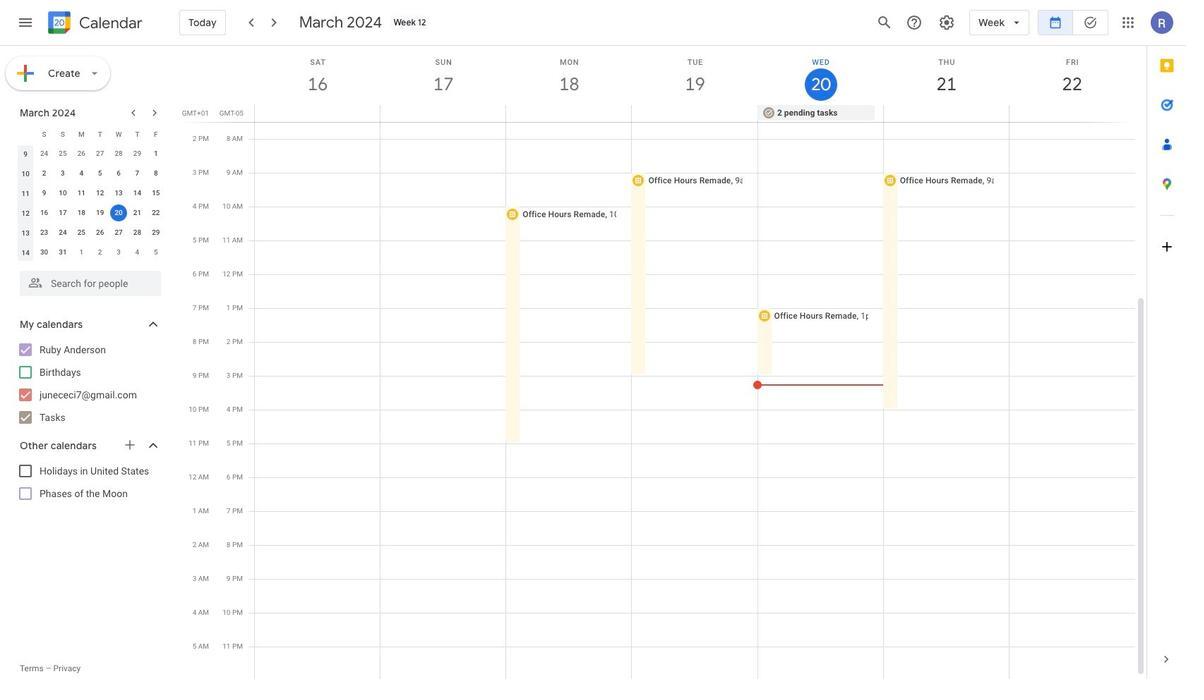 Task type: vqa. For each thing, say whether or not it's contained in the screenshot.
MAY 27 "element"
no



Task type: describe. For each thing, give the bounding box(es) containing it.
other calendars list
[[3, 460, 175, 506]]

cell inside row group
[[109, 203, 128, 223]]

february 27 element
[[92, 145, 109, 162]]

february 28 element
[[110, 145, 127, 162]]

15 element
[[147, 185, 164, 202]]

march 2024 grid
[[13, 124, 165, 263]]

2 element
[[36, 165, 53, 182]]

29 element
[[147, 225, 164, 241]]

february 26 element
[[73, 145, 90, 162]]

april 1 element
[[73, 244, 90, 261]]

3 element
[[54, 165, 71, 182]]

19 element
[[92, 205, 109, 222]]

20, today element
[[110, 205, 127, 222]]

22 element
[[147, 205, 164, 222]]

calendar element
[[45, 8, 143, 40]]

heading inside calendar element
[[76, 14, 143, 31]]

february 29 element
[[129, 145, 146, 162]]

april 3 element
[[110, 244, 127, 261]]

25 element
[[73, 225, 90, 241]]

february 24 element
[[36, 145, 53, 162]]

26 element
[[92, 225, 109, 241]]

18 element
[[73, 205, 90, 222]]

13 element
[[110, 185, 127, 202]]

23 element
[[36, 225, 53, 241]]

4 element
[[73, 165, 90, 182]]

add other calendars image
[[123, 438, 137, 453]]



Task type: locate. For each thing, give the bounding box(es) containing it.
12 element
[[92, 185, 109, 202]]

column header inside march 2024 grid
[[16, 124, 35, 144]]

Search for people text field
[[28, 271, 153, 297]]

cell
[[255, 105, 381, 122], [381, 105, 506, 122], [506, 105, 632, 122], [632, 105, 758, 122], [883, 105, 1009, 122], [1009, 105, 1135, 122], [109, 203, 128, 223]]

27 element
[[110, 225, 127, 241]]

heading
[[76, 14, 143, 31]]

my calendars list
[[3, 339, 175, 429]]

30 element
[[36, 244, 53, 261]]

6 element
[[110, 165, 127, 182]]

5 element
[[92, 165, 109, 182]]

april 5 element
[[147, 244, 164, 261]]

april 4 element
[[129, 244, 146, 261]]

16 element
[[36, 205, 53, 222]]

28 element
[[129, 225, 146, 241]]

column header
[[16, 124, 35, 144]]

8 element
[[147, 165, 164, 182]]

grid
[[181, 46, 1147, 680]]

row group inside march 2024 grid
[[16, 144, 165, 263]]

april 2 element
[[92, 244, 109, 261]]

24 element
[[54, 225, 71, 241]]

main drawer image
[[17, 14, 34, 31]]

1 element
[[147, 145, 164, 162]]

31 element
[[54, 244, 71, 261]]

11 element
[[73, 185, 90, 202]]

7 element
[[129, 165, 146, 182]]

10 element
[[54, 185, 71, 202]]

14 element
[[129, 185, 146, 202]]

21 element
[[129, 205, 146, 222]]

9 element
[[36, 185, 53, 202]]

settings menu image
[[938, 14, 955, 31]]

None search field
[[0, 265, 175, 297]]

tab list
[[1147, 46, 1186, 640]]

row
[[249, 105, 1147, 122], [16, 124, 165, 144], [16, 144, 165, 164], [16, 164, 165, 184], [16, 184, 165, 203], [16, 203, 165, 223], [16, 223, 165, 243], [16, 243, 165, 263]]

february 25 element
[[54, 145, 71, 162]]

17 element
[[54, 205, 71, 222]]

row group
[[16, 144, 165, 263]]



